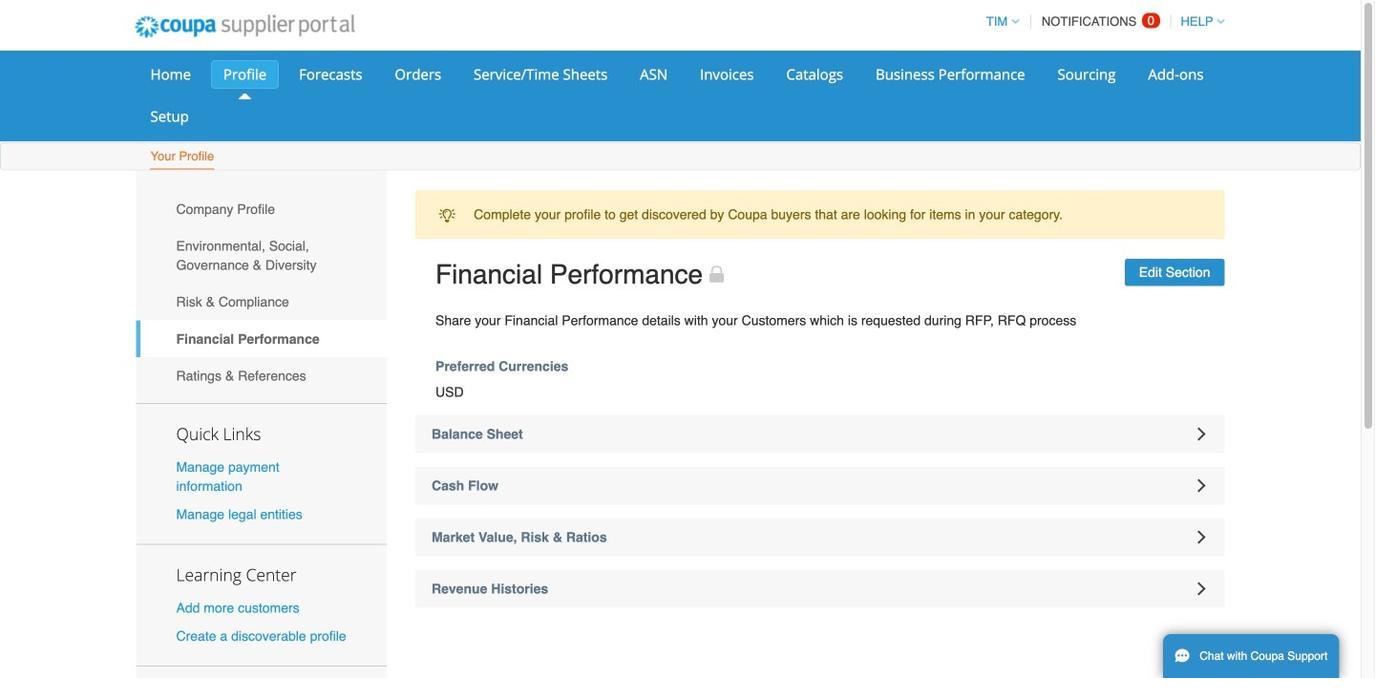 Task type: vqa. For each thing, say whether or not it's contained in the screenshot.
Service/Time Sheets
no



Task type: locate. For each thing, give the bounding box(es) containing it.
navigation
[[978, 3, 1225, 40]]

1 heading from the top
[[415, 415, 1225, 453]]

heading
[[415, 415, 1225, 453], [415, 467, 1225, 505], [415, 518, 1225, 556], [415, 570, 1225, 608]]

alert
[[415, 191, 1225, 239]]

coupa supplier portal image
[[122, 3, 368, 51]]

3 heading from the top
[[415, 518, 1225, 556]]



Task type: describe. For each thing, give the bounding box(es) containing it.
4 heading from the top
[[415, 570, 1225, 608]]

2 heading from the top
[[415, 467, 1225, 505]]



